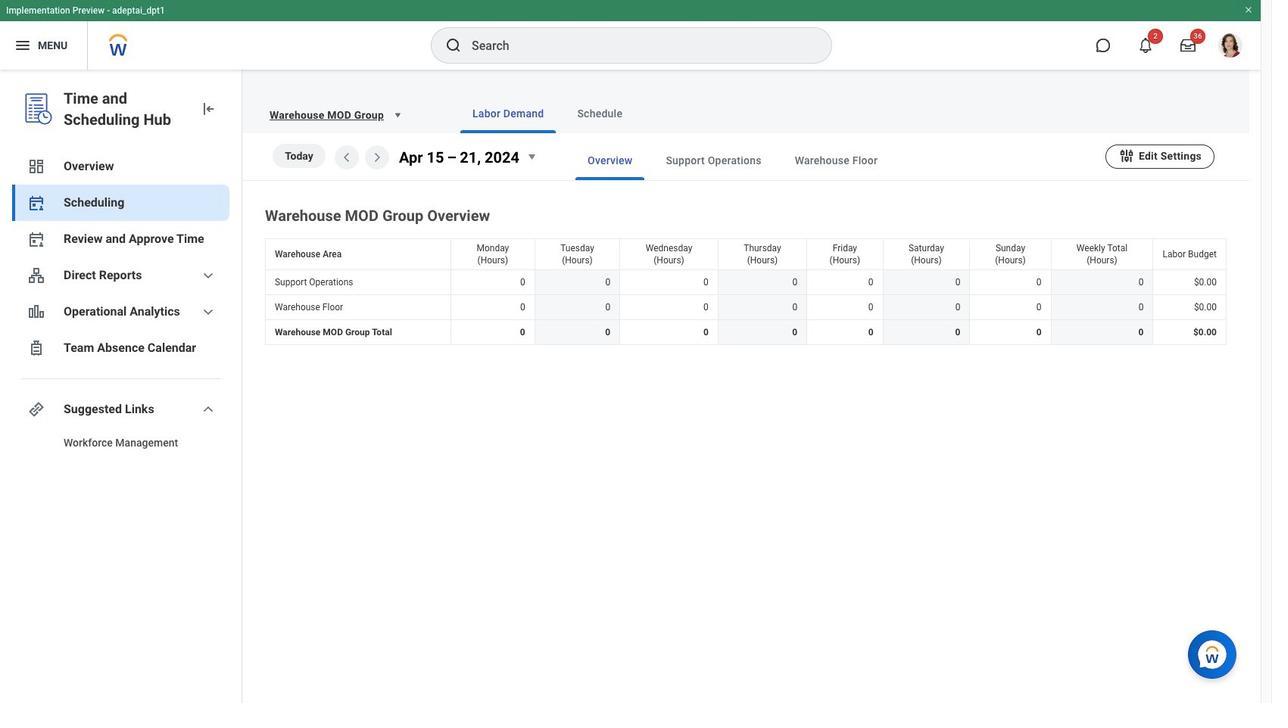 Task type: locate. For each thing, give the bounding box(es) containing it.
1 vertical spatial tab list
[[546, 141, 1106, 180]]

banner
[[0, 0, 1262, 70]]

caret down small image
[[523, 148, 541, 166]]

dashboard image
[[27, 158, 45, 176]]

tab panel
[[242, 133, 1250, 349]]

search image
[[445, 36, 463, 55]]

task timeoff image
[[27, 339, 45, 358]]

navigation pane region
[[0, 70, 242, 704]]

justify image
[[14, 36, 32, 55]]

tab list
[[430, 94, 1232, 133], [546, 141, 1106, 180]]

configure image
[[1119, 147, 1136, 164]]

chevron down small image
[[199, 401, 217, 419]]



Task type: describe. For each thing, give the bounding box(es) containing it.
calendar user solid image
[[27, 194, 45, 212]]

notifications large image
[[1139, 38, 1154, 53]]

chevron right small image
[[368, 148, 386, 167]]

time and scheduling hub element
[[64, 88, 187, 130]]

chevron left small image
[[338, 148, 356, 167]]

profile logan mcneil image
[[1219, 33, 1243, 61]]

close environment banner image
[[1245, 5, 1254, 14]]

inbox large image
[[1181, 38, 1196, 53]]

caret down small image
[[390, 108, 405, 123]]

Search Workday  search field
[[472, 29, 801, 62]]

calendar user solid image
[[27, 230, 45, 249]]

link image
[[27, 401, 45, 419]]

0 vertical spatial tab list
[[430, 94, 1232, 133]]

transformation import image
[[199, 100, 217, 118]]



Task type: vqa. For each thing, say whether or not it's contained in the screenshot.
Search Workday search box
yes



